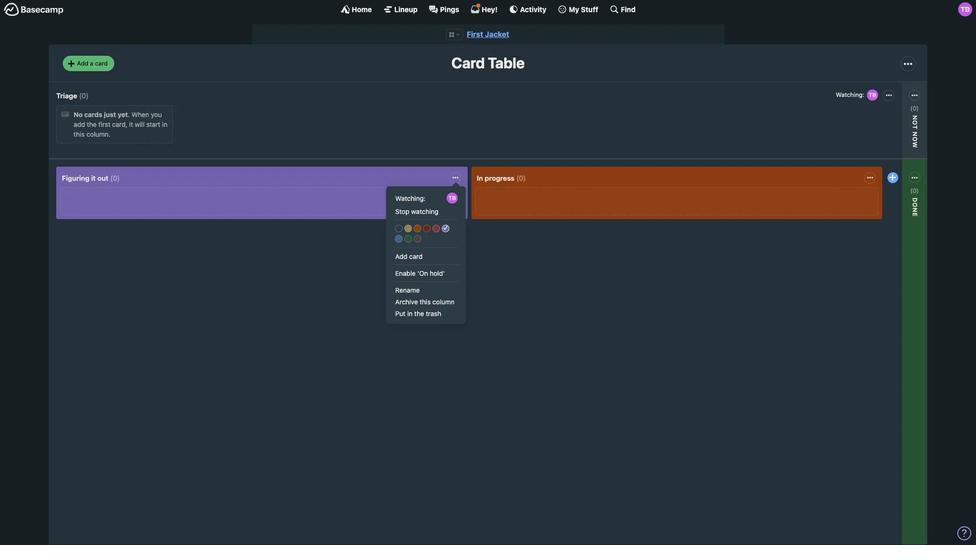 Task type: vqa. For each thing, say whether or not it's contained in the screenshot.
Tyler Black × at the top left
no



Task type: locate. For each thing, give the bounding box(es) containing it.
0 horizontal spatial tyler black image
[[446, 192, 459, 205]]

o up the e on the top
[[912, 203, 919, 208]]

0 vertical spatial n
[[912, 132, 919, 137]]

(0) right progress on the top
[[517, 174, 526, 182]]

stuff
[[581, 5, 599, 13]]

rename link
[[393, 284, 459, 296]]

1 vertical spatial n
[[912, 208, 919, 213]]

first
[[467, 30, 483, 38]]

it inside . when you add the first card, it will start in this column.
[[129, 121, 133, 129]]

. when you add the first card, it will start in this column.
[[74, 111, 167, 138]]

a
[[90, 59, 93, 67]]

figuring
[[62, 174, 89, 182]]

tyler black image
[[866, 88, 880, 102], [446, 192, 459, 205]]

(0) up d
[[911, 187, 919, 194]]

1 vertical spatial it
[[91, 174, 96, 182]]

1 o from the top
[[912, 120, 919, 125]]

o
[[912, 120, 919, 125], [912, 137, 919, 142], [912, 203, 919, 208]]

card
[[95, 59, 108, 67], [409, 252, 423, 260]]

will
[[135, 121, 145, 129]]

o for n o t n o w
[[912, 120, 919, 125]]

start
[[146, 121, 160, 129]]

add down color it blue image on the top left of the page
[[395, 252, 407, 260]]

1 vertical spatial add
[[395, 252, 407, 260]]

watching:
[[836, 91, 865, 98], [395, 194, 426, 202], [855, 205, 885, 213]]

0 vertical spatial card
[[95, 59, 108, 67]]

in
[[162, 121, 167, 129]]

None submit
[[853, 134, 918, 146], [393, 206, 459, 217], [853, 217, 918, 228], [393, 267, 459, 279], [393, 296, 459, 308], [393, 308, 459, 319], [853, 134, 918, 146], [393, 206, 459, 217], [853, 217, 918, 228], [393, 267, 459, 279], [393, 296, 459, 308], [393, 308, 459, 319]]

w
[[912, 142, 919, 148]]

n down d
[[912, 208, 919, 213]]

1 vertical spatial o
[[912, 137, 919, 142]]

.
[[128, 111, 130, 119]]

0 vertical spatial o
[[912, 120, 919, 125]]

o for d o n e
[[912, 203, 919, 208]]

0 horizontal spatial add
[[77, 59, 88, 67]]

add
[[77, 59, 88, 67], [395, 252, 407, 260]]

color it red image
[[423, 225, 431, 232]]

add card
[[395, 252, 423, 260]]

card down color it brown image
[[409, 252, 423, 260]]

it left out
[[91, 174, 96, 182]]

1 vertical spatial card
[[409, 252, 423, 260]]

3 o from the top
[[912, 203, 919, 208]]

card right a
[[95, 59, 108, 67]]

it
[[129, 121, 133, 129], [91, 174, 96, 182]]

triage (0)
[[56, 91, 89, 100]]

my stuff
[[569, 5, 599, 13]]

1 horizontal spatial card
[[409, 252, 423, 260]]

o up the w
[[912, 120, 919, 125]]

figuring it out link
[[62, 174, 108, 182]]

in
[[477, 174, 483, 182]]

1 vertical spatial tyler black image
[[446, 192, 459, 205]]

1 horizontal spatial it
[[129, 121, 133, 129]]

0 horizontal spatial card
[[95, 59, 108, 67]]

n down t
[[912, 132, 919, 137]]

in progress link
[[477, 174, 515, 182]]

yet
[[118, 111, 128, 119]]

card
[[452, 54, 485, 72]]

1 n from the top
[[912, 132, 919, 137]]

0 vertical spatial add
[[77, 59, 88, 67]]

lineup link
[[383, 5, 418, 14]]

my
[[569, 5, 579, 13]]

jacket
[[485, 30, 509, 38]]

o down t
[[912, 137, 919, 142]]

add for add a card
[[77, 59, 88, 67]]

home link
[[341, 5, 372, 14]]

(0)
[[79, 91, 89, 100], [911, 104, 919, 112], [110, 174, 120, 182], [517, 174, 526, 182], [911, 187, 919, 194]]

1 horizontal spatial tyler black image
[[866, 88, 880, 102]]

1 horizontal spatial add
[[395, 252, 407, 260]]

n
[[912, 132, 919, 137], [912, 208, 919, 213]]

add a card link
[[63, 56, 114, 71]]

first jacket
[[467, 30, 509, 38]]

add a card
[[77, 59, 108, 67]]

first jacket link
[[467, 30, 509, 38]]

main element
[[0, 0, 976, 18]]

column.
[[86, 130, 111, 138]]

it left will
[[129, 121, 133, 129]]

0 vertical spatial tyler black image
[[866, 88, 880, 102]]

find
[[621, 5, 636, 13]]

2 vertical spatial watching:
[[855, 205, 885, 213]]

rename
[[395, 286, 420, 294]]

0 vertical spatial it
[[129, 121, 133, 129]]

color it brown image
[[414, 235, 421, 243]]

the
[[87, 121, 97, 129]]

add left a
[[77, 59, 88, 67]]

lineup
[[395, 5, 418, 13]]

2 vertical spatial o
[[912, 203, 919, 208]]

triage link
[[56, 91, 77, 100]]

find button
[[610, 5, 636, 14]]

triage
[[56, 91, 77, 100]]

color it blue image
[[395, 235, 402, 243]]

option group
[[393, 222, 459, 245]]



Task type: describe. For each thing, give the bounding box(es) containing it.
pings
[[440, 5, 459, 13]]

no
[[74, 111, 83, 119]]

2 n from the top
[[912, 208, 919, 213]]

add
[[74, 121, 85, 129]]

color it purple image
[[442, 225, 449, 232]]

cards
[[84, 111, 102, 119]]

this
[[74, 130, 85, 138]]

hey!
[[482, 5, 498, 13]]

activity link
[[509, 5, 547, 14]]

d o n e
[[912, 198, 919, 217]]

just
[[104, 111, 116, 119]]

color it pink image
[[432, 225, 440, 232]]

0 vertical spatial watching:
[[836, 91, 865, 98]]

home
[[352, 5, 372, 13]]

activity
[[520, 5, 547, 13]]

2 o from the top
[[912, 137, 919, 142]]

n
[[912, 115, 919, 120]]

d
[[912, 198, 919, 203]]

table
[[488, 54, 525, 72]]

tyler black image
[[959, 2, 973, 16]]

add for add card
[[395, 252, 407, 260]]

color it yellow image
[[404, 225, 412, 232]]

pings button
[[429, 5, 459, 14]]

color it green image
[[404, 235, 412, 243]]

0 horizontal spatial it
[[91, 174, 96, 182]]

when
[[132, 111, 149, 119]]

card table
[[452, 54, 525, 72]]

card inside add a card link
[[95, 59, 108, 67]]

t
[[912, 125, 919, 130]]

card inside 'add card' link
[[409, 252, 423, 260]]

card,
[[112, 121, 127, 129]]

in progress (0)
[[477, 174, 526, 182]]

first
[[98, 121, 110, 129]]

hey! button
[[471, 3, 498, 14]]

no cards just yet
[[74, 111, 128, 119]]

n o t n o w
[[912, 115, 919, 148]]

1 vertical spatial watching:
[[395, 194, 426, 202]]

e
[[912, 213, 919, 217]]

(0) right "triage" in the top of the page
[[79, 91, 89, 100]]

(0) up n
[[911, 104, 919, 112]]

out
[[97, 174, 108, 182]]

(0) right out
[[110, 174, 120, 182]]

my stuff button
[[558, 5, 599, 14]]

figuring it out (0)
[[62, 174, 120, 182]]

color it white image
[[395, 225, 402, 232]]

color it orange image
[[414, 225, 421, 232]]

switch accounts image
[[4, 2, 64, 17]]

you
[[151, 111, 162, 119]]

progress
[[485, 174, 515, 182]]

add card link
[[393, 251, 459, 262]]



